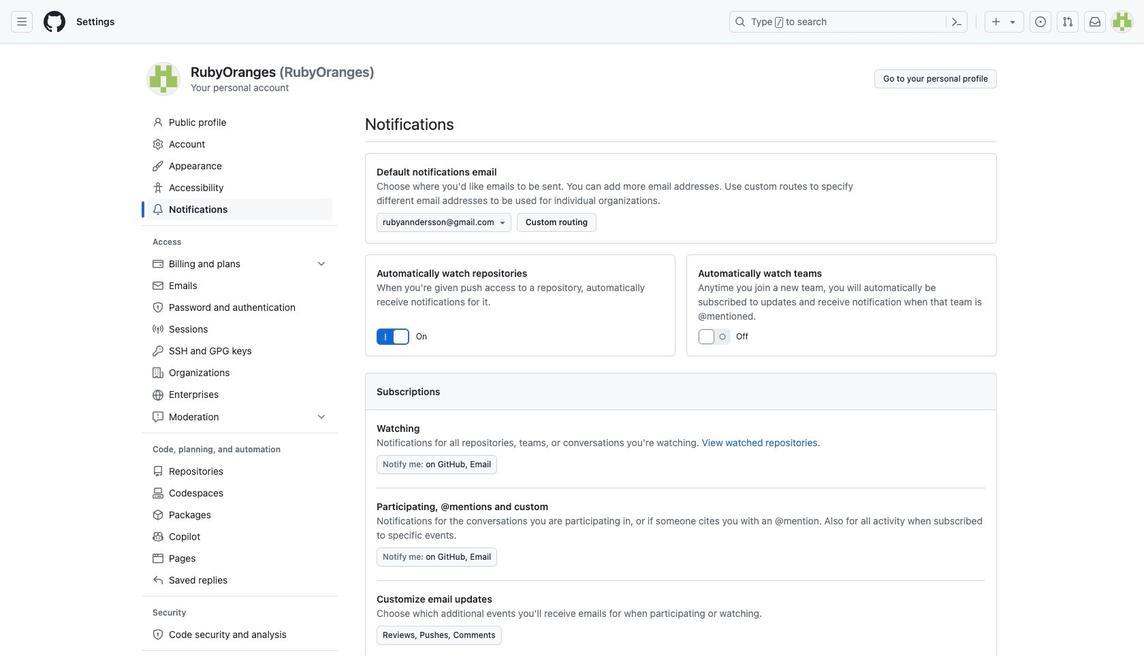 Task type: vqa. For each thing, say whether or not it's contained in the screenshot.
"SECURITY" link
no



Task type: locate. For each thing, give the bounding box(es) containing it.
homepage image
[[44, 11, 65, 33]]

1 vertical spatial list
[[147, 461, 332, 592]]

git pull request image
[[1063, 16, 1074, 27]]

0 horizontal spatial triangle down image
[[497, 217, 508, 228]]

2 list from the top
[[147, 461, 332, 592]]

3 list from the top
[[147, 625, 332, 646]]

accessibility image
[[153, 183, 163, 193]]

2 vertical spatial list
[[147, 625, 332, 646]]

codespaces image
[[153, 488, 163, 499]]

organization image
[[153, 368, 163, 379]]

list
[[147, 253, 332, 428], [147, 461, 332, 592], [147, 625, 332, 646]]

0 vertical spatial list
[[147, 253, 332, 428]]

1 horizontal spatial triangle down image
[[1007, 16, 1018, 27]]

command palette image
[[952, 16, 963, 27]]

shield lock image
[[153, 630, 163, 641]]

browser image
[[153, 554, 163, 565]]

key image
[[153, 346, 163, 357]]

0 vertical spatial triangle down image
[[1007, 16, 1018, 27]]

package image
[[153, 510, 163, 521]]

issue opened image
[[1035, 16, 1046, 27]]

paintbrush image
[[153, 161, 163, 172]]

triangle down image
[[1007, 16, 1018, 27], [497, 217, 508, 228]]

bell image
[[153, 204, 163, 215]]



Task type: describe. For each thing, give the bounding box(es) containing it.
you have no unread notifications image
[[1090, 16, 1101, 27]]

copilot image
[[153, 532, 163, 543]]

mail image
[[153, 281, 163, 292]]

repo image
[[153, 467, 163, 478]]

@rubyoranges image
[[147, 63, 180, 95]]

shield lock image
[[153, 302, 163, 313]]

globe image
[[153, 390, 163, 401]]

person image
[[153, 117, 163, 128]]

gear image
[[153, 139, 163, 150]]

broadcast image
[[153, 324, 163, 335]]

reply image
[[153, 576, 163, 586]]

1 vertical spatial triangle down image
[[497, 217, 508, 228]]

1 list from the top
[[147, 253, 332, 428]]



